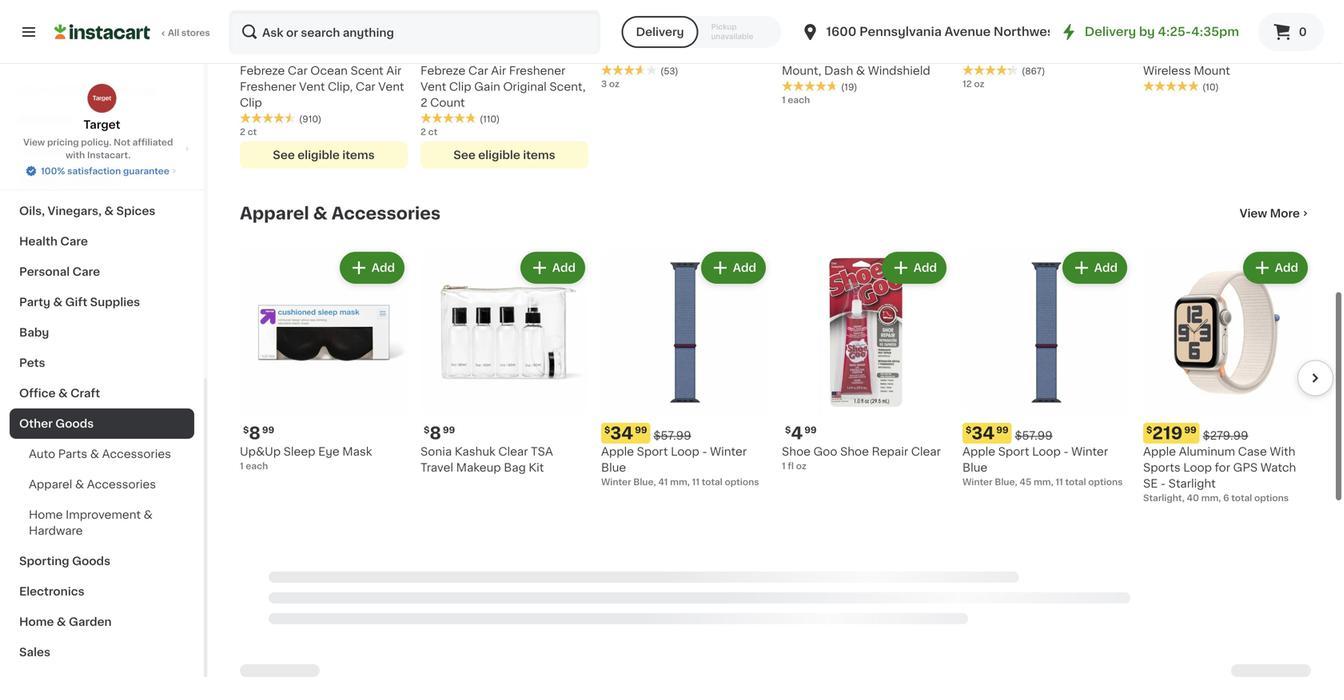 Task type: vqa. For each thing, say whether or not it's contained in the screenshot.
$ 3 19
no



Task type: describe. For each thing, give the bounding box(es) containing it.
one
[[1208, 43, 1232, 55]]

add for up&up sleep eye mask 1 each
[[372, 257, 395, 268]]

2 shoe from the left
[[841, 441, 869, 452]]

28
[[791, 22, 814, 39]]

& inside iottie smartphone car mount, dash & windshield
[[857, 59, 866, 71]]

1 shoe from the left
[[782, 441, 811, 452]]

apple for watch
[[1144, 441, 1177, 452]]

2 vertical spatial accessories
[[87, 479, 156, 490]]

1 inside the up&up sleep eye mask 1 each
[[240, 456, 244, 465]]

use for 8
[[1040, 43, 1062, 55]]

sonia
[[421, 441, 452, 452]]

by
[[1140, 26, 1156, 38]]

mm, for $ 34 99 $57.99 apple sport loop - winter blue winter blue, 45 mm, 11 total options
[[1034, 472, 1054, 481]]

delivery button
[[622, 16, 699, 48]]

vent inside spend $45, save $7 febreze car air freshener vent clip gain original scent, 2 count
[[421, 75, 447, 87]]

6 inside $ 219 99 $279.99 apple aluminum case with sports loop for gps watch se - starlight starlight, 40 mm, 6 total options
[[1224, 488, 1230, 497]]

$34.99 original price: $57.99 element for $ 34 99 $57.99 apple sport loop - winter blue winter blue, 45 mm, 11 total options
[[963, 417, 1131, 438]]

home & garden
[[19, 617, 112, 628]]

condiments & sauces
[[19, 54, 148, 65]]

100% satisfaction guarantee button
[[25, 162, 179, 178]]

for
[[1215, 457, 1231, 468]]

$34.99 original price: $57.99 element for $ 34 99 $57.99 apple sport loop - winter blue winter blue, 41 mm, 11 total options
[[602, 417, 769, 438]]

guarantee
[[123, 167, 169, 176]]

air inside spend $45, save $7 febreze car air freshener vent clip gain original scent, 2 count
[[491, 59, 506, 71]]

$45, for spend $45, save $7
[[276, 45, 297, 54]]

electronics
[[19, 586, 85, 598]]

0 vertical spatial 6
[[249, 22, 261, 39]]

(53)
[[661, 61, 679, 70]]

$57.99 for $ 34 99 $57.99 apple sport loop - winter blue winter blue, 45 mm, 11 total options
[[1015, 425, 1053, 436]]

1600
[[827, 26, 857, 38]]

items for febreze car air freshener vent clip gain original scent, 2 count
[[523, 144, 556, 155]]

blue for $ 34 99 $57.99 apple sport loop - winter blue winter blue, 41 mm, 11 total options
[[602, 457, 626, 468]]

add button for $ 219 99 $279.99 apple aluminum case with sports loop for gps watch se - starlight starlight, 40 mm, 6 total options
[[1245, 248, 1307, 277]]

(10)
[[1203, 77, 1220, 86]]

add button for $ 34 99 $57.99 apple sport loop - winter blue winter blue, 45 mm, 11 total options
[[1064, 248, 1126, 277]]

instacart.
[[87, 151, 131, 160]]

other
[[19, 418, 53, 430]]

$ 4 99
[[785, 419, 817, 436]]

pets
[[19, 358, 45, 369]]

loop for $ 34 99 $57.99 apple sport loop - winter blue winter blue, 41 mm, 11 total options
[[671, 441, 700, 452]]

febreze car ocean scent air freshener vent clip, car vent clip
[[240, 59, 404, 103]]

canned goods & soups link
[[10, 74, 194, 105]]

0 horizontal spatial apparel & accessories
[[29, 479, 156, 490]]

party
[[19, 297, 50, 308]]

essentials
[[62, 175, 121, 186]]

sales link
[[10, 637, 194, 668]]

4 69
[[611, 22, 636, 39]]

product group containing febreze car air freshener vent clip gain original scent, 2 count
[[421, 0, 589, 163]]

0 horizontal spatial apparel
[[29, 479, 72, 490]]

save for spend $45, save $7
[[299, 45, 320, 54]]

spices
[[116, 206, 156, 217]]

$ inside $ 45 99 $57.99 iottie easy one touch 2 wireless mount
[[1147, 23, 1153, 32]]

shoe goo shoe repair clear 1 fl oz
[[782, 441, 941, 465]]

sporting goods link
[[10, 546, 194, 577]]

iottie smartphone car mount, dash & windshield
[[782, 43, 931, 71]]

item carousel region containing 8
[[218, 237, 1334, 525]]

69
[[624, 23, 636, 32]]

original
[[503, 75, 547, 87]]

sauces
[[105, 54, 148, 65]]

air inside febreze car ocean scent air freshener vent clip, car vent clip
[[387, 59, 402, 71]]

spend for spend $45, save $7
[[245, 45, 274, 54]]

(867)
[[1022, 61, 1046, 70]]

total for $ 34 99 $57.99 apple sport loop - winter blue winter blue, 41 mm, 11 total options
[[702, 472, 723, 481]]

11 for $ 34 99 $57.99 apple sport loop - winter blue winter blue, 45 mm, 11 total options
[[1056, 472, 1064, 481]]

options inside $ 219 99 $279.99 apple aluminum case with sports loop for gps watch se - starlight starlight, 40 mm, 6 total options
[[1255, 488, 1289, 497]]

office & craft link
[[10, 378, 194, 409]]

0 vertical spatial accessories
[[332, 199, 441, 216]]

tsa
[[531, 441, 553, 452]]

not
[[114, 138, 130, 147]]

28 99
[[791, 22, 828, 39]]

(19)
[[841, 77, 858, 86]]

target link
[[84, 83, 120, 133]]

11 for $ 34 99 $57.99 apple sport loop - winter blue winter blue, 41 mm, 11 total options
[[692, 472, 700, 481]]

satisfaction
[[67, 167, 121, 176]]

breakfast link
[[10, 105, 194, 135]]

delivery by 4:25-4:35pm
[[1085, 26, 1240, 38]]

clip,
[[328, 75, 353, 87]]

1 horizontal spatial each
[[788, 90, 810, 99]]

iottie inside iottie smartphone car mount, dash & windshield
[[782, 43, 814, 55]]

ocean
[[311, 59, 348, 71]]

oils,
[[19, 206, 45, 217]]

craft
[[70, 388, 100, 399]]

$279.99
[[1204, 425, 1249, 436]]

febreze inside febreze car ocean scent air freshener vent clip, car vent clip
[[240, 59, 285, 71]]

fl
[[788, 456, 794, 465]]

spend for spend $45, save $7 febreze car air freshener vent clip gain original scent, 2 count
[[426, 45, 455, 54]]

view pricing policy. not affiliated with instacart.
[[23, 138, 173, 160]]

$ 219 99 $279.99 apple aluminum case with sports loop for gps watch se - starlight starlight, 40 mm, 6 total options
[[1144, 419, 1297, 497]]

stores
[[182, 28, 210, 37]]

see eligible items for febreze car air freshener vent clip gain original scent, 2 count
[[454, 144, 556, 155]]

target
[[84, 119, 120, 130]]

oz for 4
[[609, 74, 620, 83]]

care for personal care
[[72, 266, 100, 278]]

pets link
[[10, 348, 194, 378]]

loop inside $ 219 99 $279.99 apple aluminum case with sports loop for gps watch se - starlight starlight, 40 mm, 6 total options
[[1184, 457, 1213, 468]]

$ 34 99 $57.99 apple sport loop - winter blue winter blue, 45 mm, 11 total options
[[963, 419, 1123, 481]]

options for $ 34 99 $57.99 apple sport loop - winter blue winter blue, 41 mm, 11 total options
[[725, 472, 760, 481]]

3 oz
[[602, 74, 620, 83]]

2 vent from the left
[[379, 75, 404, 87]]

1 down the mount,
[[782, 90, 786, 99]]

0 horizontal spatial 4
[[611, 22, 623, 39]]

watch
[[1261, 457, 1297, 468]]

12 oz
[[963, 74, 985, 83]]

eligible for febreze car ocean scent air freshener vent clip, car vent clip
[[298, 144, 340, 155]]

34 for $ 34 99 $57.99 apple sport loop - winter blue winter blue, 41 mm, 11 total options
[[611, 419, 634, 436]]

health
[[19, 236, 58, 247]]

sales
[[19, 647, 50, 658]]

office & craft
[[19, 388, 100, 399]]

garden
[[69, 617, 112, 628]]

household link
[[10, 135, 194, 166]]

with
[[66, 151, 85, 160]]

party & gift supplies link
[[10, 287, 194, 318]]

4:35pm
[[1192, 26, 1240, 38]]

$ 8 99 for wd-40 multi-use product
[[966, 22, 998, 39]]

mount
[[1194, 59, 1231, 71]]

$ inside $ 34 99 $57.99 apple sport loop - winter blue winter blue, 45 mm, 11 total options
[[966, 420, 972, 429]]

2 add from the left
[[553, 257, 576, 268]]

apple for 41
[[602, 441, 634, 452]]

$ 8 99 for sonia kashuk clear tsa travel makeup bag kit
[[424, 419, 455, 436]]

personal care link
[[10, 257, 194, 287]]

mm, inside $ 219 99 $279.99 apple aluminum case with sports loop for gps watch se - starlight starlight, 40 mm, 6 total options
[[1202, 488, 1222, 497]]

health care link
[[10, 226, 194, 257]]

& inside 'link'
[[104, 206, 114, 217]]

45 inside $ 34 99 $57.99 apple sport loop - winter blue winter blue, 45 mm, 11 total options
[[1020, 472, 1032, 481]]

items for febreze car ocean scent air freshener vent clip, car vent clip
[[343, 144, 375, 155]]

goo
[[814, 441, 838, 452]]

eligible for febreze car air freshener vent clip gain original scent, 2 count
[[478, 144, 521, 155]]

other goods link
[[10, 409, 194, 439]]

1 inside shoe goo shoe repair clear 1 fl oz
[[782, 456, 786, 465]]

loop for $ 34 99 $57.99 apple sport loop - winter blue winter blue, 45 mm, 11 total options
[[1033, 441, 1061, 452]]

0 vertical spatial apparel
[[240, 199, 309, 216]]

options for $ 34 99 $57.99 apple sport loop - winter blue winter blue, 45 mm, 11 total options
[[1089, 472, 1123, 481]]

auto parts & accessories link
[[10, 439, 194, 470]]

45 inside $ 45 99 $57.99 iottie easy one touch 2 wireless mount
[[1153, 22, 1176, 39]]

99 inside 28 99
[[815, 23, 828, 32]]

spend $45, save $7
[[245, 45, 333, 54]]

all stores link
[[54, 10, 211, 54]]

all
[[168, 28, 179, 37]]

2 inside $ 45 99 $57.99 iottie easy one touch 2 wireless mount
[[1272, 43, 1279, 55]]

iottie inside $ 45 99 $57.99 iottie easy one touch 2 wireless mount
[[1144, 43, 1175, 55]]

febreze inside spend $45, save $7 febreze car air freshener vent clip gain original scent, 2 count
[[421, 59, 466, 71]]

wd-40 multi-use product for 69
[[602, 43, 748, 55]]

condiments
[[19, 54, 90, 65]]

product for 69
[[703, 43, 748, 55]]

with
[[1270, 441, 1296, 452]]

1600 pennsylvania avenue northwest button
[[801, 10, 1060, 54]]

auto
[[29, 449, 55, 460]]

1 vent from the left
[[299, 75, 325, 87]]

home for home & garden
[[19, 617, 54, 628]]

household
[[19, 145, 82, 156]]

multi- for 8
[[1007, 43, 1040, 55]]

wd-40 multi-use product for 8
[[963, 43, 1109, 55]]

see eligible items button for febreze car air freshener vent clip gain original scent, 2 count
[[421, 136, 589, 163]]

blue, for $ 34 99 $57.99 apple sport loop - winter blue winter blue, 45 mm, 11 total options
[[995, 472, 1018, 481]]

$ inside the $ 6 99
[[243, 23, 249, 32]]

see eligible items for febreze car ocean scent air freshener vent clip, car vent clip
[[273, 144, 375, 155]]



Task type: locate. For each thing, give the bounding box(es) containing it.
6 down for
[[1224, 488, 1230, 497]]

car
[[889, 43, 909, 55], [288, 59, 308, 71], [469, 59, 489, 71], [356, 75, 376, 87]]

goods for other
[[55, 418, 94, 430]]

1 see eligible items button from the left
[[240, 136, 408, 163]]

add button for shoe goo shoe repair clear 1 fl oz
[[884, 248, 945, 277]]

1 save from the left
[[299, 45, 320, 54]]

8 for sonia kashuk clear tsa travel makeup bag kit
[[430, 419, 441, 436]]

0 horizontal spatial oz
[[609, 74, 620, 83]]

2 $7 from the left
[[503, 45, 513, 54]]

1 see eligible items from the left
[[273, 144, 375, 155]]

oz for $
[[975, 74, 985, 83]]

$57.99 inside $ 34 99 $57.99 apple sport loop - winter blue winter blue, 45 mm, 11 total options
[[1015, 425, 1053, 436]]

multi- for 69
[[645, 43, 678, 55]]

2 save from the left
[[479, 45, 501, 54]]

oz right 12
[[975, 74, 985, 83]]

4
[[611, 22, 623, 39], [791, 419, 803, 436]]

1 left fl
[[782, 456, 786, 465]]

3 apple from the left
[[1144, 441, 1177, 452]]

0 vertical spatial each
[[788, 90, 810, 99]]

1 eligible from the left
[[298, 144, 340, 155]]

goods inside other goods link
[[55, 418, 94, 430]]

1 ct from the left
[[248, 122, 257, 131]]

home improvement & hardware
[[29, 510, 153, 537]]

2 ct for febreze car ocean scent air freshener vent clip, car vent clip
[[240, 122, 257, 131]]

items down the original
[[523, 144, 556, 155]]

see for febreze car ocean scent air freshener vent clip, car vent clip
[[273, 144, 295, 155]]

use up (867)
[[1040, 43, 1062, 55]]

34 for $ 34 99 $57.99 apple sport loop - winter blue winter blue, 45 mm, 11 total options
[[972, 419, 995, 436]]

2 11 from the left
[[1056, 472, 1064, 481]]

1 horizontal spatial wd-40 multi-use product
[[963, 43, 1109, 55]]

11 inside $ 34 99 $57.99 apple sport loop - winter blue winter blue, 45 mm, 11 total options
[[1056, 472, 1064, 481]]

goods up electronics "link"
[[72, 556, 110, 567]]

1 add from the left
[[372, 257, 395, 268]]

options left se
[[1089, 472, 1123, 481]]

each down up&up at the left of the page
[[246, 456, 268, 465]]

2 product from the left
[[1064, 43, 1109, 55]]

2 horizontal spatial 40
[[1187, 488, 1200, 497]]

see down count
[[454, 144, 476, 155]]

2 ct for febreze car air freshener vent clip gain original scent, 2 count
[[421, 122, 438, 131]]

1 horizontal spatial items
[[523, 144, 556, 155]]

add button
[[341, 248, 403, 277], [522, 248, 584, 277], [703, 248, 765, 277], [884, 248, 945, 277], [1064, 248, 1126, 277], [1245, 248, 1307, 277]]

2 sport from the left
[[999, 441, 1030, 452]]

2 febreze from the left
[[421, 59, 466, 71]]

oz right fl
[[796, 456, 807, 465]]

case
[[1239, 441, 1268, 452]]

2 apple from the left
[[963, 441, 996, 452]]

1 blue, from the left
[[634, 472, 656, 481]]

1 horizontal spatial $34.99 original price: $57.99 element
[[963, 417, 1131, 438]]

1 horizontal spatial options
[[1089, 472, 1123, 481]]

blue inside $ 34 99 $57.99 apple sport loop - winter blue winter blue, 41 mm, 11 total options
[[602, 457, 626, 468]]

loop inside $ 34 99 $57.99 apple sport loop - winter blue winter blue, 41 mm, 11 total options
[[671, 441, 700, 452]]

Search field
[[230, 11, 600, 53]]

item carousel region
[[240, 0, 1334, 173], [218, 237, 1334, 525]]

car up gain
[[469, 59, 489, 71]]

see eligible items button
[[240, 136, 408, 163], [421, 136, 589, 163]]

1
[[782, 90, 786, 99], [240, 456, 244, 465], [782, 456, 786, 465]]

1 horizontal spatial 34
[[972, 419, 995, 436]]

total inside $ 34 99 $57.99 apple sport loop - winter blue winter blue, 45 mm, 11 total options
[[1066, 472, 1087, 481]]

air up gain
[[491, 59, 506, 71]]

product group containing 4
[[782, 243, 950, 467]]

$
[[243, 23, 249, 32], [966, 23, 972, 32], [1147, 23, 1153, 32], [243, 420, 249, 429], [424, 420, 430, 429], [605, 420, 611, 429], [785, 420, 791, 429], [966, 420, 972, 429], [1147, 420, 1153, 429]]

baby link
[[10, 318, 194, 348]]

options inside $ 34 99 $57.99 apple sport loop - winter blue winter blue, 45 mm, 11 total options
[[1089, 472, 1123, 481]]

baking
[[19, 175, 59, 186]]

freshener up the original
[[509, 59, 566, 71]]

1 horizontal spatial oz
[[796, 456, 807, 465]]

2 horizontal spatial vent
[[421, 75, 447, 87]]

1 horizontal spatial apparel & accessories link
[[240, 198, 441, 217]]

scent
[[351, 59, 384, 71]]

1 use from the left
[[678, 43, 700, 55]]

0 horizontal spatial mm,
[[670, 472, 690, 481]]

1 sport from the left
[[637, 441, 668, 452]]

save for spend $45, save $7 febreze car air freshener vent clip gain original scent, 2 count
[[479, 45, 501, 54]]

1 blue from the left
[[602, 457, 626, 468]]

8 up sonia
[[430, 419, 441, 436]]

soups
[[120, 84, 157, 95]]

options inside $ 34 99 $57.99 apple sport loop - winter blue winter blue, 41 mm, 11 total options
[[725, 472, 760, 481]]

2 horizontal spatial options
[[1255, 488, 1289, 497]]

febreze up count
[[421, 59, 466, 71]]

total inside $ 34 99 $57.99 apple sport loop - winter blue winter blue, 41 mm, 11 total options
[[702, 472, 723, 481]]

sport for $ 34 99 $57.99 apple sport loop - winter blue winter blue, 41 mm, 11 total options
[[637, 441, 668, 452]]

0 horizontal spatial $7
[[322, 45, 333, 54]]

total right 41
[[702, 472, 723, 481]]

3 add button from the left
[[703, 248, 765, 277]]

0 vertical spatial goods
[[67, 84, 106, 95]]

apple inside $ 34 99 $57.99 apple sport loop - winter blue winter blue, 45 mm, 11 total options
[[963, 441, 996, 452]]

99 inside $ 34 99 $57.99 apple sport loop - winter blue winter blue, 45 mm, 11 total options
[[997, 420, 1009, 429]]

1 horizontal spatial apparel & accessories
[[240, 199, 441, 216]]

$ 8 99 for up&up sleep eye mask
[[243, 419, 274, 436]]

air right scent
[[387, 59, 402, 71]]

& inside home improvement & hardware
[[144, 510, 153, 521]]

windshield
[[868, 59, 931, 71]]

save up gain
[[479, 45, 501, 54]]

each inside the up&up sleep eye mask 1 each
[[246, 456, 268, 465]]

home for home improvement & hardware
[[29, 510, 63, 521]]

apparel
[[240, 199, 309, 216], [29, 479, 72, 490]]

goods up parts
[[55, 418, 94, 430]]

apple inside $ 219 99 $279.99 apple aluminum case with sports loop for gps watch se - starlight starlight, 40 mm, 6 total options
[[1144, 441, 1177, 452]]

view
[[23, 138, 45, 147], [1240, 202, 1268, 213]]

total for $ 34 99 $57.99 apple sport loop - winter blue winter blue, 45 mm, 11 total options
[[1066, 472, 1087, 481]]

kashuk
[[455, 441, 496, 452]]

3
[[602, 74, 607, 83]]

see eligible items button for febreze car ocean scent air freshener vent clip, car vent clip
[[240, 136, 408, 163]]

-
[[703, 441, 708, 452], [1064, 441, 1069, 452], [1161, 473, 1166, 484]]

pricing
[[47, 138, 79, 147]]

0 horizontal spatial total
[[702, 472, 723, 481]]

0 horizontal spatial each
[[246, 456, 268, 465]]

2 horizontal spatial oz
[[975, 74, 985, 83]]

$ 34 99 $57.99 apple sport loop - winter blue winter blue, 41 mm, 11 total options
[[602, 419, 760, 481]]

5 add from the left
[[1095, 257, 1118, 268]]

0 horizontal spatial febreze
[[240, 59, 285, 71]]

gift
[[65, 297, 87, 308]]

add
[[372, 257, 395, 268], [553, 257, 576, 268], [733, 257, 757, 268], [914, 257, 937, 268], [1095, 257, 1118, 268], [1276, 257, 1299, 268]]

1 horizontal spatial 2 ct
[[421, 122, 438, 131]]

1 horizontal spatial 6
[[1224, 488, 1230, 497]]

$45,
[[276, 45, 297, 54], [457, 45, 477, 54]]

$34.99 original price: $57.99 element
[[602, 417, 769, 438], [963, 417, 1131, 438]]

instacart logo image
[[54, 22, 150, 42]]

view for view pricing policy. not affiliated with instacart.
[[23, 138, 45, 147]]

accessories inside auto parts & accessories link
[[102, 449, 171, 460]]

sporting goods
[[19, 556, 110, 567]]

2 horizontal spatial apple
[[1144, 441, 1177, 452]]

1 vertical spatial each
[[246, 456, 268, 465]]

99 inside $ 34 99 $57.99 apple sport loop - winter blue winter blue, 41 mm, 11 total options
[[635, 420, 648, 429]]

ct for febreze car air freshener vent clip gain original scent, 2 count
[[428, 122, 438, 131]]

$7 for spend $45, save $7
[[322, 45, 333, 54]]

each down the mount,
[[788, 90, 810, 99]]

$219.99 original price: $279.99 element
[[1144, 417, 1312, 438]]

delivery left by
[[1085, 26, 1137, 38]]

electronics link
[[10, 577, 194, 607]]

mask
[[343, 441, 372, 452]]

0 horizontal spatial delivery
[[636, 26, 684, 38]]

2 2 ct from the left
[[421, 122, 438, 131]]

40 inside $ 219 99 $279.99 apple aluminum case with sports loop for gps watch se - starlight starlight, 40 mm, 6 total options
[[1187, 488, 1200, 497]]

2 spend from the left
[[426, 45, 455, 54]]

40 for 69
[[627, 43, 642, 55]]

1 wd-40 multi-use product from the left
[[602, 43, 748, 55]]

oz right 3
[[609, 74, 620, 83]]

1 $7 from the left
[[322, 45, 333, 54]]

add for $ 34 99 $57.99 apple sport loop - winter blue winter blue, 45 mm, 11 total options
[[1095, 257, 1118, 268]]

★★★★★
[[602, 59, 657, 70], [602, 59, 657, 70], [963, 59, 1019, 70], [963, 59, 1019, 70], [782, 75, 838, 86], [782, 75, 838, 86], [1144, 75, 1200, 86], [1144, 75, 1200, 86], [240, 107, 296, 118], [240, 107, 296, 118], [421, 107, 477, 118], [421, 107, 477, 118]]

45
[[1153, 22, 1176, 39], [1020, 472, 1032, 481]]

wd- for 4
[[602, 43, 627, 55]]

0 horizontal spatial use
[[678, 43, 700, 55]]

0 horizontal spatial 34
[[611, 419, 634, 436]]

1 horizontal spatial delivery
[[1085, 26, 1137, 38]]

8 for wd-40 multi-use product
[[972, 22, 984, 39]]

product group containing 219
[[1144, 243, 1312, 499]]

1 febreze from the left
[[240, 59, 285, 71]]

0 horizontal spatial 2 ct
[[240, 122, 257, 131]]

mm, inside $ 34 99 $57.99 apple sport loop - winter blue winter blue, 45 mm, 11 total options
[[1034, 472, 1054, 481]]

1 $34.99 original price: $57.99 element from the left
[[602, 417, 769, 438]]

shoe
[[782, 441, 811, 452], [841, 441, 869, 452]]

other goods
[[19, 418, 94, 430]]

1 horizontal spatial 8
[[430, 419, 441, 436]]

eligible
[[298, 144, 340, 155], [478, 144, 521, 155]]

$ inside $ 219 99 $279.99 apple aluminum case with sports loop for gps watch se - starlight starlight, 40 mm, 6 total options
[[1147, 420, 1153, 429]]

view pricing policy. not affiliated with instacart. link
[[13, 136, 191, 162]]

care down vinegars,
[[60, 236, 88, 247]]

2 items from the left
[[523, 144, 556, 155]]

2 air from the left
[[491, 59, 506, 71]]

spend $45, save $7 febreze car air freshener vent clip gain original scent, 2 count
[[421, 45, 586, 103]]

view for view more
[[1240, 202, 1268, 213]]

sport for $ 34 99 $57.99 apple sport loop - winter blue winter blue, 45 mm, 11 total options
[[999, 441, 1030, 452]]

up&up
[[240, 441, 281, 452]]

1 each
[[782, 90, 810, 99]]

$57.99 inside $ 45 99 $57.99 iottie easy one touch 2 wireless mount
[[1196, 27, 1234, 39]]

home
[[29, 510, 63, 521], [19, 617, 54, 628]]

1 2 ct from the left
[[240, 122, 257, 131]]

1 wd- from the left
[[602, 43, 627, 55]]

1 11 from the left
[[692, 472, 700, 481]]

aluminum
[[1179, 441, 1236, 452]]

wd- for $
[[963, 43, 989, 55]]

air
[[387, 59, 402, 71], [491, 59, 506, 71]]

2 34 from the left
[[972, 419, 995, 436]]

baby
[[19, 327, 49, 338]]

$45, for spend $45, save $7 febreze car air freshener vent clip gain original scent, 2 count
[[457, 45, 477, 54]]

$7 up 'ocean'
[[322, 45, 333, 54]]

$ 6 99
[[243, 22, 274, 39]]

0 horizontal spatial air
[[387, 59, 402, 71]]

add for $ 34 99 $57.99 apple sport loop - winter blue winter blue, 41 mm, 11 total options
[[733, 257, 757, 268]]

0 horizontal spatial see
[[273, 144, 295, 155]]

save inside spend $45, save $7 febreze car air freshener vent clip gain original scent, 2 count
[[479, 45, 501, 54]]

0 horizontal spatial 11
[[692, 472, 700, 481]]

219
[[1153, 419, 1183, 436]]

kit
[[529, 457, 544, 468]]

each
[[788, 90, 810, 99], [246, 456, 268, 465]]

see eligible items down (110)
[[454, 144, 556, 155]]

blue, for $ 34 99 $57.99 apple sport loop - winter blue winter blue, 41 mm, 11 total options
[[634, 472, 656, 481]]

iottie up the mount,
[[782, 43, 814, 55]]

None search field
[[229, 10, 601, 54]]

100%
[[41, 167, 65, 176]]

0 vertical spatial 4
[[611, 22, 623, 39]]

wd- down 4 69
[[602, 43, 627, 55]]

oz
[[609, 74, 620, 83], [975, 74, 985, 83], [796, 456, 807, 465]]

$7 inside spend $45, save $7 febreze car air freshener vent clip gain original scent, 2 count
[[503, 45, 513, 54]]

4 up fl
[[791, 419, 803, 436]]

1 horizontal spatial 45
[[1153, 22, 1176, 39]]

items
[[343, 144, 375, 155], [523, 144, 556, 155]]

0 horizontal spatial save
[[299, 45, 320, 54]]

clear up "bag"
[[499, 441, 528, 452]]

view down breakfast
[[23, 138, 45, 147]]

clear inside sonia kashuk clear tsa travel makeup bag kit
[[499, 441, 528, 452]]

oz inside shoe goo shoe repair clear 1 fl oz
[[796, 456, 807, 465]]

goods for sporting
[[72, 556, 110, 567]]

car inside iottie smartphone car mount, dash & windshield
[[889, 43, 909, 55]]

40 down 4 69
[[627, 43, 642, 55]]

0 horizontal spatial clear
[[499, 441, 528, 452]]

mm, inside $ 34 99 $57.99 apple sport loop - winter blue winter blue, 41 mm, 11 total options
[[670, 472, 690, 481]]

1 horizontal spatial $57.99
[[1015, 425, 1053, 436]]

blue, inside $ 34 99 $57.99 apple sport loop - winter blue winter blue, 41 mm, 11 total options
[[634, 472, 656, 481]]

1 vertical spatial apparel & accessories
[[29, 479, 156, 490]]

affiliated
[[132, 138, 173, 147]]

1 items from the left
[[343, 144, 375, 155]]

- for $ 34 99 $57.99 apple sport loop - winter blue winter blue, 45 mm, 11 total options
[[1064, 441, 1069, 452]]

vent down 'ocean'
[[299, 75, 325, 87]]

8 up 12 oz
[[972, 22, 984, 39]]

0 vertical spatial item carousel region
[[240, 0, 1334, 173]]

99 inside $ 4 99
[[805, 420, 817, 429]]

goods down condiments & sauces
[[67, 84, 106, 95]]

6 add from the left
[[1276, 257, 1299, 268]]

1 vertical spatial freshener
[[240, 75, 296, 87]]

0 horizontal spatial blue
[[602, 457, 626, 468]]

0 horizontal spatial eligible
[[298, 144, 340, 155]]

see eligible items down (910)
[[273, 144, 375, 155]]

eligible down (910)
[[298, 144, 340, 155]]

0 horizontal spatial freshener
[[240, 75, 296, 87]]

see eligible items
[[273, 144, 375, 155], [454, 144, 556, 155]]

1 vertical spatial apparel & accessories link
[[10, 470, 194, 500]]

2 iottie from the left
[[1144, 43, 1175, 55]]

home up hardware
[[29, 510, 63, 521]]

item carousel region containing 6
[[240, 0, 1334, 173]]

1 horizontal spatial clear
[[912, 441, 941, 452]]

supplies
[[90, 297, 140, 308]]

$ inside $ 4 99
[[785, 420, 791, 429]]

2 eligible from the left
[[478, 144, 521, 155]]

2 use from the left
[[1040, 43, 1062, 55]]

1 add button from the left
[[341, 248, 403, 277]]

- for $ 34 99 $57.99 apple sport loop - winter blue winter blue, 41 mm, 11 total options
[[703, 441, 708, 452]]

4 inside product group
[[791, 419, 803, 436]]

sport
[[637, 441, 668, 452], [999, 441, 1030, 452]]

care up party & gift supplies
[[72, 266, 100, 278]]

car down scent
[[356, 75, 376, 87]]

2 ct from the left
[[428, 122, 438, 131]]

blue inside $ 34 99 $57.99 apple sport loop - winter blue winter blue, 45 mm, 11 total options
[[963, 457, 988, 468]]

use for 69
[[678, 43, 700, 55]]

5 add button from the left
[[1064, 248, 1126, 277]]

1 air from the left
[[387, 59, 402, 71]]

car inside spend $45, save $7 febreze car air freshener vent clip gain original scent, 2 count
[[469, 59, 489, 71]]

product group
[[240, 0, 408, 163], [421, 0, 589, 163], [240, 243, 408, 467], [421, 243, 589, 470], [602, 243, 769, 483], [782, 243, 950, 467], [963, 243, 1131, 483], [1144, 243, 1312, 499]]

0 vertical spatial view
[[23, 138, 45, 147]]

11 inside $ 34 99 $57.99 apple sport loop - winter blue winter blue, 41 mm, 11 total options
[[692, 472, 700, 481]]

0 horizontal spatial $34.99 original price: $57.99 element
[[602, 417, 769, 438]]

1 $45, from the left
[[276, 45, 297, 54]]

0 horizontal spatial vent
[[299, 75, 325, 87]]

product
[[703, 43, 748, 55], [1064, 43, 1109, 55]]

1 horizontal spatial total
[[1066, 472, 1087, 481]]

6 up spend $45, save $7
[[249, 22, 261, 39]]

see eligible items button down (110)
[[421, 136, 589, 163]]

1 see from the left
[[273, 144, 295, 155]]

delivery inside the delivery button
[[636, 26, 684, 38]]

febreze down spend $45, save $7
[[240, 59, 285, 71]]

gps
[[1234, 457, 1258, 468]]

2 ct
[[240, 122, 257, 131], [421, 122, 438, 131]]

items down clip,
[[343, 144, 375, 155]]

6 add button from the left
[[1245, 248, 1307, 277]]

ct
[[248, 122, 257, 131], [428, 122, 438, 131]]

clip inside febreze car ocean scent air freshener vent clip, car vent clip
[[240, 91, 262, 103]]

$57.99 for $ 34 99 $57.99 apple sport loop - winter blue winter blue, 41 mm, 11 total options
[[654, 425, 692, 436]]

1 horizontal spatial 40
[[989, 43, 1004, 55]]

2 see from the left
[[454, 144, 476, 155]]

0 horizontal spatial sport
[[637, 441, 668, 452]]

vent up count
[[421, 75, 447, 87]]

34 inside $ 34 99 $57.99 apple sport loop - winter blue winter blue, 45 mm, 11 total options
[[972, 419, 995, 436]]

2 clear from the left
[[912, 441, 941, 452]]

blue for $ 34 99 $57.99 apple sport loop - winter blue winter blue, 45 mm, 11 total options
[[963, 457, 988, 468]]

ct for febreze car ocean scent air freshener vent clip, car vent clip
[[248, 122, 257, 131]]

save up 'ocean'
[[299, 45, 320, 54]]

0 horizontal spatial $ 8 99
[[243, 419, 274, 436]]

$ 8 99 up 12 oz
[[966, 22, 998, 39]]

sporting
[[19, 556, 69, 567]]

1 horizontal spatial 11
[[1056, 472, 1064, 481]]

2 blue from the left
[[963, 457, 988, 468]]

1 horizontal spatial blue,
[[995, 472, 1018, 481]]

99 inside $ 219 99 $279.99 apple aluminum case with sports loop for gps watch se - starlight starlight, 40 mm, 6 total options
[[1185, 420, 1197, 429]]

1 horizontal spatial use
[[1040, 43, 1062, 55]]

see down febreze car ocean scent air freshener vent clip, car vent clip
[[273, 144, 295, 155]]

$45, up gain
[[457, 45, 477, 54]]

$ 8 99 up up&up at the left of the page
[[243, 419, 274, 436]]

eye
[[318, 441, 340, 452]]

home up the sales
[[19, 617, 54, 628]]

spend inside spend $45, save $7 febreze car air freshener vent clip gain original scent, 2 count
[[426, 45, 455, 54]]

8 for up&up sleep eye mask
[[249, 419, 261, 436]]

2 $34.99 original price: $57.99 element from the left
[[963, 417, 1131, 438]]

8 up up&up at the left of the page
[[249, 419, 261, 436]]

product for 8
[[1064, 43, 1109, 55]]

0 horizontal spatial options
[[725, 472, 760, 481]]

2 see eligible items button from the left
[[421, 136, 589, 163]]

goods inside 'sporting goods' link
[[72, 556, 110, 567]]

0 vertical spatial clip
[[449, 75, 472, 87]]

total down gps in the right of the page
[[1232, 488, 1253, 497]]

sport inside $ 34 99 $57.99 apple sport loop - winter blue winter blue, 45 mm, 11 total options
[[999, 441, 1030, 452]]

1 iottie from the left
[[782, 43, 814, 55]]

1 horizontal spatial blue
[[963, 457, 988, 468]]

apple
[[602, 441, 634, 452], [963, 441, 996, 452], [1144, 441, 1177, 452]]

clear inside shoe goo shoe repair clear 1 fl oz
[[912, 441, 941, 452]]

baking essentials link
[[10, 166, 194, 196]]

0
[[1300, 26, 1307, 38]]

delivery right 69
[[636, 26, 684, 38]]

4 add from the left
[[914, 257, 937, 268]]

1 vertical spatial apparel
[[29, 479, 72, 490]]

add button for up&up sleep eye mask 1 each
[[341, 248, 403, 277]]

2 blue, from the left
[[995, 472, 1018, 481]]

1 clear from the left
[[499, 441, 528, 452]]

freshener inside spend $45, save $7 febreze car air freshener vent clip gain original scent, 2 count
[[509, 59, 566, 71]]

service type group
[[622, 16, 782, 48]]

1 horizontal spatial $45,
[[457, 45, 477, 54]]

2 $45, from the left
[[457, 45, 477, 54]]

car down spend $45, save $7
[[288, 59, 308, 71]]

1 horizontal spatial $ 8 99
[[424, 419, 455, 436]]

2 wd-40 multi-use product from the left
[[963, 43, 1109, 55]]

wireless
[[1144, 59, 1192, 71]]

car up windshield
[[889, 43, 909, 55]]

view more link
[[1240, 200, 1312, 216]]

vinegars,
[[48, 206, 102, 217]]

0 horizontal spatial view
[[23, 138, 45, 147]]

1 spend from the left
[[245, 45, 274, 54]]

sleep
[[284, 441, 316, 452]]

sport inside $ 34 99 $57.99 apple sport loop - winter blue winter blue, 41 mm, 11 total options
[[637, 441, 668, 452]]

0 horizontal spatial clip
[[240, 91, 262, 103]]

condiments & sauces link
[[10, 44, 194, 74]]

40 down "avenue"
[[989, 43, 1004, 55]]

blue, inside $ 34 99 $57.99 apple sport loop - winter blue winter blue, 45 mm, 11 total options
[[995, 472, 1018, 481]]

0 horizontal spatial ct
[[248, 122, 257, 131]]

1 horizontal spatial sport
[[999, 441, 1030, 452]]

0 horizontal spatial wd-40 multi-use product
[[602, 43, 748, 55]]

view more
[[1240, 202, 1301, 213]]

add for $ 219 99 $279.99 apple aluminum case with sports loop for gps watch se - starlight starlight, 40 mm, 6 total options
[[1276, 257, 1299, 268]]

0 vertical spatial apparel & accessories
[[240, 199, 441, 216]]

1 vertical spatial clip
[[240, 91, 262, 103]]

- inside $ 34 99 $57.99 apple sport loop - winter blue winter blue, 41 mm, 11 total options
[[703, 441, 708, 452]]

1 apple from the left
[[602, 441, 634, 452]]

oils, vinegars, & spices link
[[10, 196, 194, 226]]

spend up count
[[426, 45, 455, 54]]

multi- up (53)
[[645, 43, 678, 55]]

3 add from the left
[[733, 257, 757, 268]]

sonia kashuk clear tsa travel makeup bag kit
[[421, 441, 553, 468]]

se
[[1144, 473, 1158, 484]]

wd-40 multi-use product
[[602, 43, 748, 55], [963, 43, 1109, 55]]

use up (53)
[[678, 43, 700, 55]]

$7
[[322, 45, 333, 54], [503, 45, 513, 54]]

vent down scent
[[379, 75, 404, 87]]

1 34 from the left
[[611, 419, 634, 436]]

2 horizontal spatial $57.99
[[1196, 27, 1234, 39]]

1 vertical spatial 45
[[1020, 472, 1032, 481]]

4:25-
[[1158, 26, 1192, 38]]

freshener down spend $45, save $7
[[240, 75, 296, 87]]

99 inside the $ 6 99
[[262, 23, 274, 32]]

see eligible items button down (910)
[[240, 136, 408, 163]]

product down delivery by 4:25-4:35pm link on the top right of page
[[1064, 43, 1109, 55]]

2 add button from the left
[[522, 248, 584, 277]]

2 horizontal spatial 8
[[972, 22, 984, 39]]

iottie down delivery by 4:25-4:35pm at the right
[[1144, 43, 1175, 55]]

freshener
[[509, 59, 566, 71], [240, 75, 296, 87]]

$ inside $ 34 99 $57.99 apple sport loop - winter blue winter blue, 41 mm, 11 total options
[[605, 420, 611, 429]]

1600 pennsylvania avenue northwest
[[827, 26, 1060, 38]]

1 horizontal spatial product
[[1064, 43, 1109, 55]]

delivery by 4:25-4:35pm link
[[1060, 22, 1240, 42]]

delivery inside delivery by 4:25-4:35pm link
[[1085, 26, 1137, 38]]

clear right repair
[[912, 441, 941, 452]]

2 horizontal spatial mm,
[[1202, 488, 1222, 497]]

2 wd- from the left
[[963, 43, 989, 55]]

$7 for spend $45, save $7 febreze car air freshener vent clip gain original scent, 2 count
[[503, 45, 513, 54]]

1 down up&up at the left of the page
[[240, 456, 244, 465]]

eligible down (110)
[[478, 144, 521, 155]]

40 down starlight
[[1187, 488, 1200, 497]]

freshener inside febreze car ocean scent air freshener vent clip, car vent clip
[[240, 75, 296, 87]]

options down watch
[[1255, 488, 1289, 497]]

$45, inside spend $45, save $7 febreze car air freshener vent clip gain original scent, 2 count
[[457, 45, 477, 54]]

8
[[972, 22, 984, 39], [249, 419, 261, 436], [430, 419, 441, 436]]

home improvement & hardware link
[[10, 500, 194, 546]]

wd-40 multi-use product up (53)
[[602, 43, 748, 55]]

- inside $ 219 99 $279.99 apple aluminum case with sports loop for gps watch se - starlight starlight, 40 mm, 6 total options
[[1161, 473, 1166, 484]]

2 inside spend $45, save $7 febreze car air freshener vent clip gain original scent, 2 count
[[421, 91, 428, 103]]

clip down spend $45, save $7
[[240, 91, 262, 103]]

up&up sleep eye mask 1 each
[[240, 441, 372, 465]]

$45, up febreze car ocean scent air freshener vent clip, car vent clip
[[276, 45, 297, 54]]

home inside home improvement & hardware
[[29, 510, 63, 521]]

total
[[702, 472, 723, 481], [1066, 472, 1087, 481], [1232, 488, 1253, 497]]

delivery for delivery
[[636, 26, 684, 38]]

1 horizontal spatial freshener
[[509, 59, 566, 71]]

total left se
[[1066, 472, 1087, 481]]

see for febreze car air freshener vent clip gain original scent, 2 count
[[454, 144, 476, 155]]

2 see eligible items from the left
[[454, 144, 556, 155]]

$ 8 99 up sonia
[[424, 419, 455, 436]]

2 multi- from the left
[[1007, 43, 1040, 55]]

add button for $ 34 99 $57.99 apple sport loop - winter blue winter blue, 41 mm, 11 total options
[[703, 248, 765, 277]]

1 horizontal spatial vent
[[379, 75, 404, 87]]

34 inside $ 34 99 $57.99 apple sport loop - winter blue winter blue, 41 mm, 11 total options
[[611, 419, 634, 436]]

0 horizontal spatial multi-
[[645, 43, 678, 55]]

4 left 69
[[611, 22, 623, 39]]

loop inside $ 34 99 $57.99 apple sport loop - winter blue winter blue, 45 mm, 11 total options
[[1033, 441, 1061, 452]]

wd- down "avenue"
[[963, 43, 989, 55]]

mm, for $ 34 99 $57.99 apple sport loop - winter blue winter blue, 41 mm, 11 total options
[[670, 472, 690, 481]]

wd-40 multi-use product up (867)
[[963, 43, 1109, 55]]

1 multi- from the left
[[645, 43, 678, 55]]

- inside $ 34 99 $57.99 apple sport loop - winter blue winter blue, 45 mm, 11 total options
[[1064, 441, 1069, 452]]

1 vertical spatial view
[[1240, 202, 1268, 213]]

1 horizontal spatial see eligible items
[[454, 144, 556, 155]]

0 horizontal spatial wd-
[[602, 43, 627, 55]]

care for health care
[[60, 236, 88, 247]]

$57.99 for $ 45 99 $57.99 iottie easy one touch 2 wireless mount
[[1196, 27, 1234, 39]]

view left more at the right of page
[[1240, 202, 1268, 213]]

0 vertical spatial care
[[60, 236, 88, 247]]

$7 up the original
[[503, 45, 513, 54]]

shoe up fl
[[782, 441, 811, 452]]

1 horizontal spatial febreze
[[421, 59, 466, 71]]

$45.99 original price: $57.99 element
[[1144, 20, 1312, 41]]

northwest
[[994, 26, 1060, 38]]

product group containing 6
[[240, 0, 408, 163]]

0 horizontal spatial 6
[[249, 22, 261, 39]]

clip inside spend $45, save $7 febreze car air freshener vent clip gain original scent, 2 count
[[449, 75, 472, 87]]

goods inside canned goods & soups link
[[67, 84, 106, 95]]

spend down the $ 6 99
[[245, 45, 274, 54]]

target logo image
[[87, 83, 117, 114]]

repair
[[872, 441, 909, 452]]

1 horizontal spatial ct
[[428, 122, 438, 131]]

see
[[273, 144, 295, 155], [454, 144, 476, 155]]

more
[[1271, 202, 1301, 213]]

1 horizontal spatial -
[[1064, 441, 1069, 452]]

4 add button from the left
[[884, 248, 945, 277]]

1 horizontal spatial $7
[[503, 45, 513, 54]]

multi- down northwest
[[1007, 43, 1040, 55]]

99 inside $ 45 99 $57.99 iottie easy one touch 2 wireless mount
[[1178, 23, 1190, 32]]

goods for canned
[[67, 84, 106, 95]]

add for shoe goo shoe repair clear 1 fl oz
[[914, 257, 937, 268]]

0 horizontal spatial see eligible items
[[273, 144, 375, 155]]

$57.99 inside $ 34 99 $57.99 apple sport loop - winter blue winter blue, 41 mm, 11 total options
[[654, 425, 692, 436]]

total inside $ 219 99 $279.99 apple aluminum case with sports loop for gps watch se - starlight starlight, 40 mm, 6 total options
[[1232, 488, 1253, 497]]

view inside view pricing policy. not affiliated with instacart.
[[23, 138, 45, 147]]

3 vent from the left
[[421, 75, 447, 87]]

41
[[659, 472, 668, 481]]

1 vertical spatial item carousel region
[[218, 237, 1334, 525]]

1 horizontal spatial iottie
[[1144, 43, 1175, 55]]

save
[[299, 45, 320, 54], [479, 45, 501, 54]]

1 product from the left
[[703, 43, 748, 55]]

apple for 45
[[963, 441, 996, 452]]

apple inside $ 34 99 $57.99 apple sport loop - winter blue winter blue, 41 mm, 11 total options
[[602, 441, 634, 452]]

options right 41
[[725, 472, 760, 481]]

1 vertical spatial care
[[72, 266, 100, 278]]

clip up count
[[449, 75, 472, 87]]

delivery for delivery by 4:25-4:35pm
[[1085, 26, 1137, 38]]

0 vertical spatial apparel & accessories link
[[240, 198, 441, 217]]

0 horizontal spatial $45,
[[276, 45, 297, 54]]

1 vertical spatial 6
[[1224, 488, 1230, 497]]

40 for 8
[[989, 43, 1004, 55]]

2 horizontal spatial total
[[1232, 488, 1253, 497]]

product right the delivery button
[[703, 43, 748, 55]]

shoe right goo
[[841, 441, 869, 452]]

1 horizontal spatial loop
[[1033, 441, 1061, 452]]

1 vertical spatial goods
[[55, 418, 94, 430]]

12
[[963, 74, 972, 83]]



